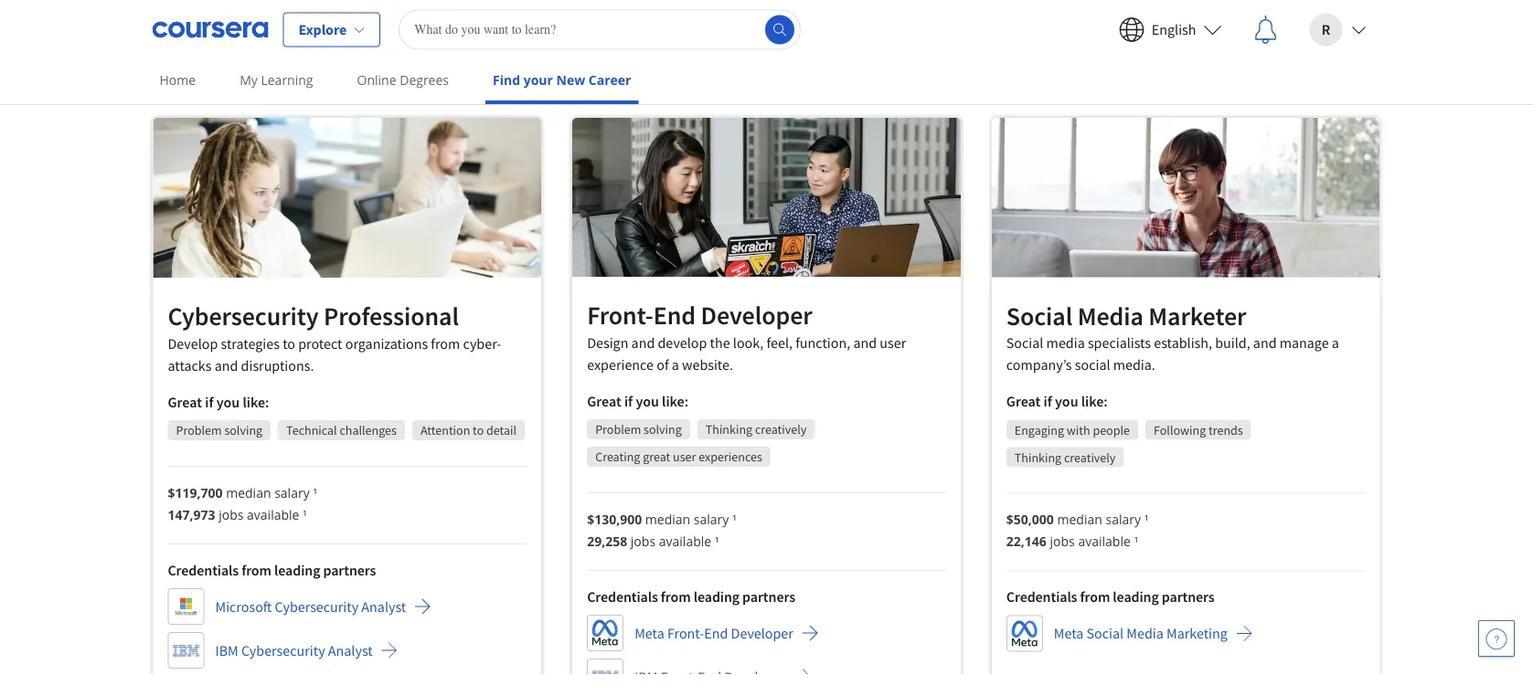 Task type: vqa. For each thing, say whether or not it's contained in the screenshot.
that
no



Task type: locate. For each thing, give the bounding box(es) containing it.
median inside "$130,900 median salary ¹ 29,258 jobs available ¹"
[[645, 510, 690, 528]]

1 horizontal spatial to
[[473, 422, 484, 439]]

0 horizontal spatial great
[[168, 393, 202, 411]]

1 horizontal spatial median
[[645, 510, 690, 528]]

to
[[283, 335, 295, 353], [473, 422, 484, 439]]

0 horizontal spatial median
[[226, 484, 271, 502]]

credentials for social
[[1006, 588, 1077, 607]]

0 vertical spatial end
[[653, 299, 696, 331]]

look,
[[733, 334, 764, 352]]

1 horizontal spatial thinking creatively
[[1015, 449, 1116, 466]]

1 horizontal spatial available
[[659, 532, 711, 550]]

great down attacks
[[168, 393, 202, 411]]

creatively
[[755, 421, 807, 438], [1064, 449, 1116, 466]]

and right the build,
[[1253, 334, 1277, 353]]

thinking up experiences
[[706, 421, 753, 438]]

a inside the front-end developer design and develop the look, feel, function, and user experience of a website.
[[672, 356, 679, 374]]

available inside $50,000 median salary ¹ 22,146 jobs available ¹
[[1078, 533, 1131, 550]]

specialists
[[1088, 334, 1151, 353]]

jobs inside $50,000 median salary ¹ 22,146 jobs available ¹
[[1050, 533, 1075, 550]]

if for front-
[[624, 392, 633, 410]]

leading up meta front-end developer
[[694, 588, 740, 606]]

cybersecurity up strategies
[[168, 300, 319, 332]]

0 horizontal spatial great if you like:
[[168, 393, 269, 411]]

1 vertical spatial front-
[[667, 624, 704, 643]]

thinking creatively down engaging with people
[[1015, 449, 1116, 466]]

front-
[[587, 299, 653, 331], [667, 624, 704, 643]]

1 horizontal spatial great if you like:
[[587, 392, 689, 410]]

meta
[[635, 624, 664, 643], [1054, 625, 1084, 643]]

0 vertical spatial thinking
[[706, 421, 753, 438]]

credentials from leading partners up meta social media marketing link
[[1006, 588, 1215, 607]]

great up engaging
[[1006, 393, 1041, 411]]

22,146
[[1006, 533, 1047, 550]]

jobs right '29,258'
[[631, 532, 656, 550]]

1 horizontal spatial credentials from leading partners
[[587, 588, 795, 606]]

credentials from leading partners up microsoft cybersecurity analyst link
[[168, 561, 376, 580]]

median inside $50,000 median salary ¹ 22,146 jobs available ¹
[[1057, 511, 1102, 529]]

1 vertical spatial developer
[[731, 624, 793, 643]]

1 vertical spatial thinking creatively
[[1015, 449, 1116, 466]]

salary inside $119,700 median salary ¹ 147,973 jobs available ¹
[[274, 484, 310, 502]]

a right manage at the right
[[1332, 334, 1339, 353]]

thinking creatively up experiences
[[706, 421, 807, 438]]

0 horizontal spatial like:
[[243, 393, 269, 411]]

partners up microsoft cybersecurity analyst
[[323, 561, 376, 580]]

you down strategies
[[216, 393, 240, 411]]

0 horizontal spatial jobs
[[219, 506, 244, 523]]

2 vertical spatial social
[[1087, 625, 1124, 643]]

2 horizontal spatial great
[[1006, 393, 1041, 411]]

user right function,
[[880, 334, 906, 352]]

new
[[556, 71, 585, 89]]

media
[[1078, 300, 1144, 332], [1127, 625, 1164, 643]]

1 horizontal spatial a
[[1332, 334, 1339, 353]]

to up disruptions.
[[283, 335, 295, 353]]

0 horizontal spatial problem
[[176, 422, 222, 439]]

solving up the great
[[644, 421, 682, 438]]

$119,700 median salary ¹ 147,973 jobs available ¹
[[168, 484, 317, 523]]

0 horizontal spatial if
[[205, 393, 214, 411]]

salary down experiences
[[694, 510, 729, 528]]

user
[[880, 334, 906, 352], [673, 449, 696, 465]]

1 vertical spatial a
[[672, 356, 679, 374]]

problem for cybersecurity professional
[[176, 422, 222, 439]]

available right 22,146 at the right bottom
[[1078, 533, 1131, 550]]

like: up with
[[1081, 393, 1108, 411]]

1 vertical spatial thinking
[[1015, 449, 1062, 466]]

All Careers (29) button
[[419, 44, 523, 73]]

2 horizontal spatial salary
[[1106, 511, 1141, 529]]

salary
[[274, 484, 310, 502], [694, 510, 729, 528], [1106, 511, 1141, 529]]

2 horizontal spatial you
[[1055, 393, 1078, 411]]

1 vertical spatial creatively
[[1064, 449, 1116, 466]]

develop
[[168, 335, 218, 353]]

2 horizontal spatial available
[[1078, 533, 1131, 550]]

business
[[726, 50, 773, 67]]

like: for develop
[[243, 393, 269, 411]]

1 horizontal spatial user
[[880, 334, 906, 352]]

What do you want to learn? text field
[[399, 10, 801, 50]]

from up meta social media marketing link
[[1080, 588, 1110, 607]]

if for social
[[1044, 393, 1052, 411]]

(8)
[[776, 50, 790, 67]]

and down strategies
[[215, 357, 238, 375]]

1 vertical spatial cybersecurity
[[275, 598, 359, 616]]

you down of
[[636, 392, 659, 410]]

home link
[[152, 59, 203, 101]]

front- inside meta front-end developer link
[[667, 624, 704, 643]]

software engineering & it (13)
[[538, 50, 699, 67]]

explore
[[299, 21, 347, 39]]

0 horizontal spatial end
[[653, 299, 696, 331]]

experience
[[587, 356, 654, 374]]

cybersecurity for ibm cybersecurity analyst
[[241, 642, 325, 660]]

jobs inside $119,700 median salary ¹ 147,973 jobs available ¹
[[219, 506, 244, 523]]

if down experience
[[624, 392, 633, 410]]

ibm cybersecurity analyst
[[215, 642, 373, 660]]

detail
[[486, 422, 517, 439]]

credentials from leading partners
[[168, 561, 376, 580], [587, 588, 795, 606], [1006, 588, 1215, 607]]

cybersecurity down microsoft cybersecurity analyst link
[[241, 642, 325, 660]]

ibm cybersecurity analyst link
[[168, 633, 398, 669]]

partners for professional
[[323, 561, 376, 580]]

great if you like: down attacks
[[168, 393, 269, 411]]

0 vertical spatial front-
[[587, 299, 653, 331]]

0 horizontal spatial credentials
[[168, 561, 239, 580]]

0 vertical spatial analyst
[[361, 598, 406, 616]]

leading up meta social media marketing
[[1113, 588, 1159, 607]]

attention to detail
[[420, 422, 517, 439]]

and up experience
[[631, 334, 655, 352]]

0 horizontal spatial available
[[247, 506, 299, 523]]

developer
[[701, 299, 812, 331], [731, 624, 793, 643]]

online degrees
[[357, 71, 449, 89]]

you for front-
[[636, 392, 659, 410]]

develop
[[658, 334, 707, 352]]

from inside cybersecurity professional develop strategies to protect organizations from cyber- attacks and disruptions.
[[431, 335, 460, 353]]

cybersecurity up ibm cybersecurity analyst
[[275, 598, 359, 616]]

a right of
[[672, 356, 679, 374]]

1 horizontal spatial you
[[636, 392, 659, 410]]

problem solving for developer
[[595, 421, 682, 438]]

None search field
[[399, 10, 801, 50]]

social media marketer social media specialists establish, build, and manage a company's social media.
[[1006, 300, 1339, 374]]

attacks
[[168, 357, 212, 375]]

credentials down 22,146 at the right bottom
[[1006, 588, 1077, 607]]

problem solving up the great
[[595, 421, 682, 438]]

partners up marketing
[[1162, 588, 1215, 607]]

strategies
[[221, 335, 280, 353]]

2 horizontal spatial median
[[1057, 511, 1102, 529]]

median inside $119,700 median salary ¹ 147,973 jobs available ¹
[[226, 484, 271, 502]]

from up microsoft
[[242, 561, 271, 580]]

credentials for cybersecurity
[[168, 561, 239, 580]]

media up specialists on the right
[[1078, 300, 1144, 332]]

end inside the front-end developer design and develop the look, feel, function, and user experience of a website.
[[653, 299, 696, 331]]

None button
[[805, 44, 940, 73], [944, 44, 1114, 73], [805, 44, 940, 73], [944, 44, 1114, 73]]

cybersecurity
[[168, 300, 319, 332], [275, 598, 359, 616], [241, 642, 325, 660]]

creatively down with
[[1064, 449, 1116, 466]]

2 horizontal spatial if
[[1044, 393, 1052, 411]]

my learning link
[[232, 59, 320, 101]]

the
[[710, 334, 730, 352]]

0 horizontal spatial thinking
[[706, 421, 753, 438]]

0 horizontal spatial partners
[[323, 561, 376, 580]]

like:
[[662, 392, 689, 410], [1081, 393, 1108, 411], [243, 393, 269, 411]]

and
[[631, 334, 655, 352], [853, 334, 877, 352], [1253, 334, 1277, 353], [215, 357, 238, 375]]

professional
[[324, 300, 459, 332]]

you
[[636, 392, 659, 410], [1055, 393, 1078, 411], [216, 393, 240, 411]]

available for developer
[[659, 532, 711, 550]]

if down attacks
[[205, 393, 214, 411]]

jobs right 22,146 at the right bottom
[[1050, 533, 1075, 550]]

median right $119,700 on the left bottom of page
[[226, 484, 271, 502]]

great if you like: down experience
[[587, 392, 689, 410]]

0 horizontal spatial thinking creatively
[[706, 421, 807, 438]]

salary down 'technical'
[[274, 484, 310, 502]]

job
[[755, 13, 775, 31]]

credentials up microsoft
[[168, 561, 239, 580]]

available inside $119,700 median salary ¹ 147,973 jobs available ¹
[[247, 506, 299, 523]]

&
[[655, 50, 663, 67]]

1 horizontal spatial leading
[[694, 588, 740, 606]]

a inside social media marketer social media specialists establish, build, and manage a company's social media.
[[1332, 334, 1339, 353]]

social
[[1075, 356, 1110, 374]]

1 horizontal spatial salary
[[694, 510, 729, 528]]

Business (8) button
[[714, 44, 802, 73]]

jobs for developer
[[631, 532, 656, 550]]

cybersecurity inside cybersecurity professional develop strategies to protect organizations from cyber- attacks and disruptions.
[[168, 300, 319, 332]]

0 horizontal spatial credentials from leading partners
[[168, 561, 376, 580]]

find your new career
[[493, 71, 631, 89]]

0 horizontal spatial problem solving
[[176, 422, 263, 439]]

thinking down engaging
[[1015, 449, 1062, 466]]

1 horizontal spatial end
[[704, 624, 728, 643]]

median right "$50,000"
[[1057, 511, 1102, 529]]

from
[[431, 335, 460, 353], [242, 561, 271, 580], [661, 588, 691, 606], [1080, 588, 1110, 607]]

analyst for ibm cybersecurity analyst
[[328, 642, 373, 660]]

to left detail
[[473, 422, 484, 439]]

0 horizontal spatial a
[[672, 356, 679, 374]]

feel,
[[767, 334, 793, 352]]

great if you like:
[[587, 392, 689, 410], [1006, 393, 1108, 411], [168, 393, 269, 411]]

a
[[1332, 334, 1339, 353], [672, 356, 679, 374]]

0 vertical spatial a
[[1332, 334, 1339, 353]]

problem solving up $119,700 on the left bottom of page
[[176, 422, 263, 439]]

147,973
[[168, 506, 215, 523]]

like: down of
[[662, 392, 689, 410]]

great down experience
[[587, 392, 621, 410]]

great for cybersecurity professional
[[168, 393, 202, 411]]

1 horizontal spatial front-
[[667, 624, 704, 643]]

if up engaging
[[1044, 393, 1052, 411]]

end
[[653, 299, 696, 331], [704, 624, 728, 643]]

developer inside the front-end developer design and develop the look, feel, function, and user experience of a website.
[[701, 299, 812, 331]]

leading up microsoft cybersecurity analyst link
[[274, 561, 320, 580]]

0 horizontal spatial to
[[283, 335, 295, 353]]

0 horizontal spatial front-
[[587, 299, 653, 331]]

from left cyber-
[[431, 335, 460, 353]]

great if you like: for cybersecurity
[[168, 393, 269, 411]]

jobs
[[219, 506, 244, 523], [631, 532, 656, 550], [1050, 533, 1075, 550]]

following trends
[[1154, 422, 1243, 438]]

if for cybersecurity
[[205, 393, 214, 411]]

social
[[1006, 300, 1073, 332], [1006, 334, 1044, 353], [1087, 625, 1124, 643]]

0 vertical spatial social
[[1006, 300, 1073, 332]]

2 horizontal spatial like:
[[1081, 393, 1108, 411]]

experiences
[[699, 449, 762, 465]]

0 vertical spatial to
[[283, 335, 295, 353]]

find your new career link
[[485, 59, 639, 104]]

0 horizontal spatial you
[[216, 393, 240, 411]]

0 horizontal spatial solving
[[224, 422, 263, 439]]

like: for developer
[[662, 392, 689, 410]]

2 horizontal spatial great if you like:
[[1006, 393, 1108, 411]]

1 horizontal spatial thinking
[[1015, 449, 1062, 466]]

2 horizontal spatial credentials from leading partners
[[1006, 588, 1215, 607]]

2 horizontal spatial credentials
[[1006, 588, 1077, 607]]

salary inside $50,000 median salary ¹ 22,146 jobs available ¹
[[1106, 511, 1141, 529]]

challenges
[[340, 422, 397, 439]]

1 horizontal spatial solving
[[644, 421, 682, 438]]

median
[[226, 484, 271, 502], [645, 510, 690, 528], [1057, 511, 1102, 529]]

salary inside "$130,900 median salary ¹ 29,258 jobs available ¹"
[[694, 510, 729, 528]]

0 vertical spatial cybersecurity
[[168, 300, 319, 332]]

1 horizontal spatial great
[[587, 392, 621, 410]]

analyst inside 'link'
[[328, 642, 373, 660]]

0 vertical spatial developer
[[701, 299, 812, 331]]

from up meta front-end developer link
[[661, 588, 691, 606]]

0 horizontal spatial meta
[[635, 624, 664, 643]]

problem up creating
[[595, 421, 641, 438]]

0 horizontal spatial leading
[[274, 561, 320, 580]]

option group
[[419, 44, 1114, 73]]

available inside "$130,900 median salary ¹ 29,258 jobs available ¹"
[[659, 532, 711, 550]]

¹
[[313, 484, 317, 502], [303, 506, 307, 523], [732, 510, 737, 528], [1144, 511, 1149, 529], [715, 532, 719, 550], [1134, 533, 1139, 550]]

problem up $119,700 on the left bottom of page
[[176, 422, 222, 439]]

0 vertical spatial media
[[1078, 300, 1144, 332]]

solving left 'technical'
[[224, 422, 263, 439]]

1 horizontal spatial jobs
[[631, 532, 656, 550]]

find
[[493, 71, 520, 89]]

salary for develop
[[274, 484, 310, 502]]

media left marketing
[[1127, 625, 1164, 643]]

1 horizontal spatial partners
[[742, 588, 795, 606]]

jobs for develop
[[219, 506, 244, 523]]

0 vertical spatial user
[[880, 334, 906, 352]]

great for social media marketer
[[1006, 393, 1041, 411]]

Software Engineering & IT (13) button
[[526, 44, 710, 73]]

jobs right 147,973
[[219, 506, 244, 523]]

credentials from leading partners up meta front-end developer link
[[587, 588, 795, 606]]

category
[[778, 13, 832, 31]]

2 horizontal spatial partners
[[1162, 588, 1215, 607]]

1 horizontal spatial meta
[[1054, 625, 1084, 643]]

you up engaging with people
[[1055, 393, 1078, 411]]

1 horizontal spatial like:
[[662, 392, 689, 410]]

0 horizontal spatial salary
[[274, 484, 310, 502]]

online
[[357, 71, 396, 89]]

credentials for front-
[[587, 588, 658, 606]]

creatively up experiences
[[755, 421, 807, 438]]

available right '29,258'
[[659, 532, 711, 550]]

1 horizontal spatial problem
[[595, 421, 641, 438]]

my learning
[[240, 71, 313, 89]]

user inside the front-end developer design and develop the look, feel, function, and user experience of a website.
[[880, 334, 906, 352]]

like: down disruptions.
[[243, 393, 269, 411]]

with
[[1067, 422, 1090, 438]]

available right 147,973
[[247, 506, 299, 523]]

cybersecurity inside 'link'
[[241, 642, 325, 660]]

home
[[160, 71, 196, 89]]

partners for end
[[742, 588, 795, 606]]

2 horizontal spatial leading
[[1113, 588, 1159, 607]]

partners up meta front-end developer
[[742, 588, 795, 606]]

1 horizontal spatial problem solving
[[595, 421, 682, 438]]

great if you like: up engaging with people
[[1006, 393, 1108, 411]]

solving
[[644, 421, 682, 438], [224, 422, 263, 439]]

user right the great
[[673, 449, 696, 465]]

you for cybersecurity
[[216, 393, 240, 411]]

median right '$130,900'
[[645, 510, 690, 528]]

credentials from leading partners for develop
[[168, 561, 376, 580]]

0 vertical spatial thinking creatively
[[706, 421, 807, 438]]

1 vertical spatial user
[[673, 449, 696, 465]]

problem
[[595, 421, 641, 438], [176, 422, 222, 439]]

2 vertical spatial cybersecurity
[[241, 642, 325, 660]]

1 horizontal spatial credentials
[[587, 588, 658, 606]]

1 vertical spatial analyst
[[328, 642, 373, 660]]

2 horizontal spatial jobs
[[1050, 533, 1075, 550]]

0 vertical spatial creatively
[[755, 421, 807, 438]]

it
[[665, 50, 676, 67]]

jobs inside "$130,900 median salary ¹ 29,258 jobs available ¹"
[[631, 532, 656, 550]]

great
[[587, 392, 621, 410], [1006, 393, 1041, 411], [168, 393, 202, 411]]

1 horizontal spatial if
[[624, 392, 633, 410]]

credentials down '29,258'
[[587, 588, 658, 606]]

salary down 'people'
[[1106, 511, 1141, 529]]

r
[[1322, 21, 1330, 39]]

to inside cybersecurity professional develop strategies to protect organizations from cyber- attacks and disruptions.
[[283, 335, 295, 353]]



Task type: describe. For each thing, give the bounding box(es) containing it.
leading for develop
[[274, 561, 320, 580]]

problem solving for develop
[[176, 422, 263, 439]]

1 vertical spatial end
[[704, 624, 728, 643]]

career
[[589, 71, 631, 89]]

front-end developer design and develop the look, feel, function, and user experience of a website.
[[587, 299, 906, 374]]

credentials from leading partners for marketer
[[1006, 588, 1215, 607]]

meta social media marketing link
[[1006, 616, 1253, 652]]

cybersecurity for microsoft cybersecurity analyst
[[275, 598, 359, 616]]

manage
[[1280, 334, 1329, 353]]

company's
[[1006, 356, 1072, 374]]

option group containing all careers (29)
[[419, 44, 1114, 73]]

1 vertical spatial social
[[1006, 334, 1044, 353]]

disruptions.
[[241, 357, 314, 375]]

online degrees link
[[350, 59, 456, 101]]

and inside cybersecurity professional develop strategies to protect organizations from cyber- attacks and disruptions.
[[215, 357, 238, 375]]

from for front-end developer
[[661, 588, 691, 606]]

microsoft cybersecurity analyst link
[[168, 589, 432, 625]]

coursera image
[[152, 15, 268, 44]]

cybersecurity analyst image
[[153, 118, 541, 278]]

filter
[[702, 13, 734, 31]]

solving for developer
[[644, 421, 682, 438]]

leading for developer
[[694, 588, 740, 606]]

credentials from leading partners for developer
[[587, 588, 795, 606]]

from for cybersecurity professional
[[242, 561, 271, 580]]

learning
[[261, 71, 313, 89]]

careers
[[447, 50, 488, 67]]

creating great user experiences
[[595, 449, 762, 465]]

degrees
[[400, 71, 449, 89]]

media
[[1046, 334, 1085, 353]]

analyst for microsoft cybersecurity analyst
[[361, 598, 406, 616]]

r button
[[1295, 0, 1381, 59]]

salary for marketer
[[1106, 511, 1141, 529]]

protect
[[298, 335, 342, 353]]

of
[[657, 356, 669, 374]]

great if you like: for social
[[1006, 393, 1108, 411]]

leading for marketer
[[1113, 588, 1159, 607]]

meta for social
[[1054, 625, 1084, 643]]

meta front-end developer
[[635, 624, 793, 643]]

trends
[[1209, 422, 1243, 438]]

1 horizontal spatial creatively
[[1064, 449, 1116, 466]]

website.
[[682, 356, 733, 374]]

establish,
[[1154, 334, 1212, 353]]

marketing
[[1167, 625, 1228, 643]]

1 vertical spatial media
[[1127, 625, 1164, 643]]

median for develop
[[226, 484, 271, 502]]

median for developer
[[645, 510, 690, 528]]

organizations
[[345, 335, 428, 353]]

creating
[[595, 449, 640, 465]]

social media marketer image
[[992, 118, 1380, 278]]

technical
[[286, 422, 337, 439]]

meta front-end developer link
[[587, 615, 819, 652]]

english
[[1152, 21, 1196, 39]]

$130,900
[[587, 510, 642, 528]]

and right function,
[[853, 334, 877, 352]]

your
[[524, 71, 553, 89]]

software
[[538, 50, 586, 67]]

cyber-
[[463, 335, 501, 353]]

$50,000
[[1006, 511, 1054, 529]]

explore button
[[283, 12, 381, 47]]

great
[[643, 449, 670, 465]]

median for marketer
[[1057, 511, 1102, 529]]

from for social media marketer
[[1080, 588, 1110, 607]]

all
[[431, 50, 445, 67]]

engaging
[[1015, 422, 1064, 438]]

front- inside the front-end developer design and develop the look, feel, function, and user experience of a website.
[[587, 299, 653, 331]]

marketer
[[1149, 300, 1247, 332]]

(29)
[[490, 50, 511, 67]]

available for marketer
[[1078, 533, 1131, 550]]

media.
[[1113, 356, 1155, 374]]

attention
[[420, 422, 470, 439]]

all careers (29)
[[431, 50, 511, 67]]

solving for develop
[[224, 422, 263, 439]]

english button
[[1104, 0, 1237, 59]]

available for develop
[[247, 506, 299, 523]]

you for social
[[1055, 393, 1078, 411]]

$130,900 median salary ¹ 29,258 jobs available ¹
[[587, 510, 737, 550]]

great for front-end developer
[[587, 392, 621, 410]]

ibm
[[215, 642, 238, 660]]

help center image
[[1486, 628, 1508, 650]]

following
[[1154, 422, 1206, 438]]

by
[[737, 13, 752, 31]]

1 vertical spatial to
[[473, 422, 484, 439]]

jobs for marketer
[[1050, 533, 1075, 550]]

engineering
[[588, 50, 652, 67]]

$50,000 median salary ¹ 22,146 jobs available ¹
[[1006, 511, 1149, 550]]

salary for developer
[[694, 510, 729, 528]]

0 horizontal spatial creatively
[[755, 421, 807, 438]]

0 horizontal spatial user
[[673, 449, 696, 465]]

partners for media
[[1162, 588, 1215, 607]]

function,
[[796, 334, 850, 352]]

microsoft cybersecurity analyst
[[215, 598, 406, 616]]

(13)
[[678, 50, 699, 67]]

great if you like: for front-
[[587, 392, 689, 410]]

cybersecurity professional develop strategies to protect organizations from cyber- attacks and disruptions.
[[168, 300, 501, 375]]

29,258
[[587, 532, 627, 550]]

business (8)
[[726, 50, 790, 67]]

people
[[1093, 422, 1130, 438]]

meta for front-
[[635, 624, 664, 643]]

like: for marketer
[[1081, 393, 1108, 411]]

my
[[240, 71, 258, 89]]

and inside social media marketer social media specialists establish, build, and manage a company's social media.
[[1253, 334, 1277, 353]]

technical challenges
[[286, 422, 397, 439]]

filter by job category
[[702, 13, 832, 31]]

$119,700
[[168, 484, 223, 502]]

media inside social media marketer social media specialists establish, build, and manage a company's social media.
[[1078, 300, 1144, 332]]

problem for front-end developer
[[595, 421, 641, 438]]

engaging with people
[[1015, 422, 1130, 438]]

design
[[587, 334, 628, 352]]



